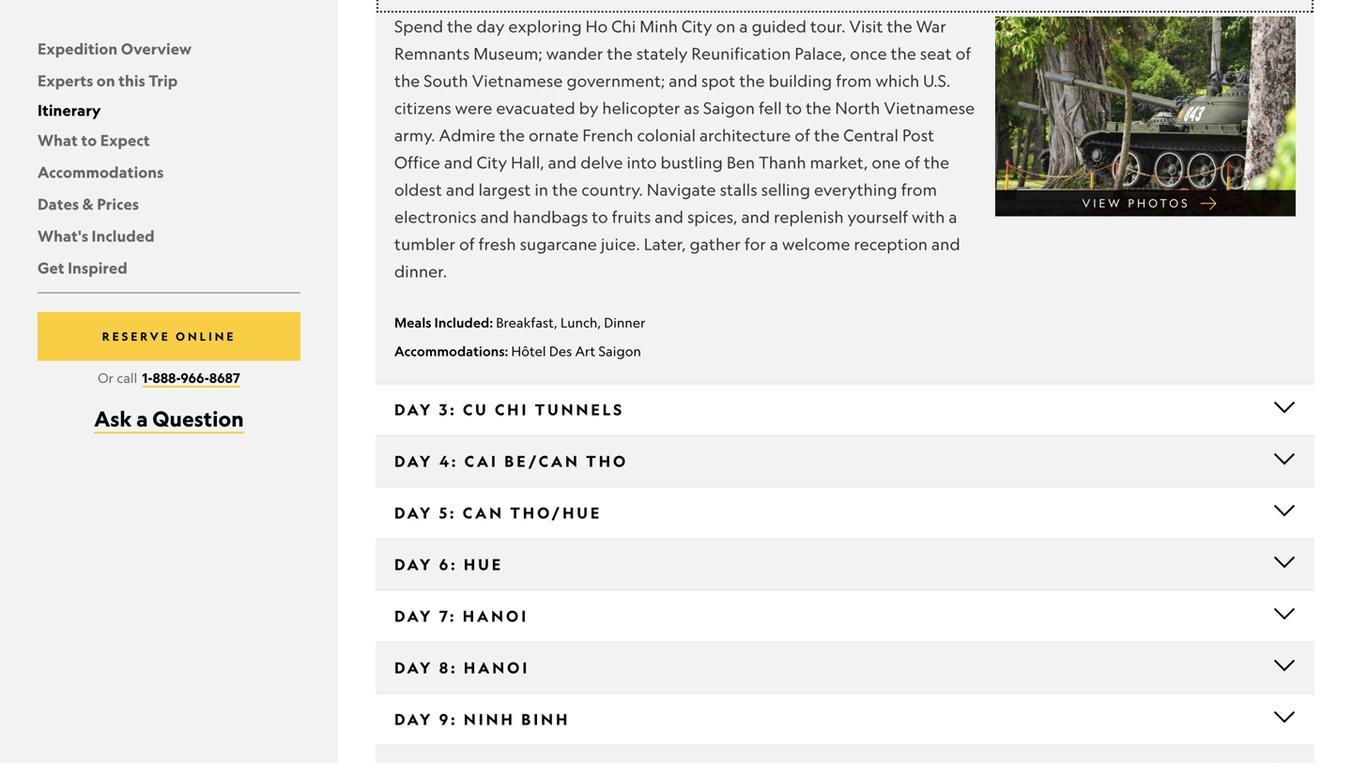 Task type: vqa. For each thing, say whether or not it's contained in the screenshot.


Task type: describe. For each thing, give the bounding box(es) containing it.
welcome
[[783, 234, 851, 254]]

helicopter
[[603, 98, 681, 118]]

ask a question button
[[94, 406, 244, 434]]

spot
[[702, 71, 736, 90]]

wander
[[547, 44, 604, 63]]

oldest
[[395, 180, 443, 199]]

cai
[[465, 452, 499, 471]]

reserve online
[[102, 330, 236, 344]]

dates & prices
[[38, 194, 139, 214]]

expect
[[100, 131, 150, 150]]

were
[[455, 98, 493, 118]]

day for day 4:
[[395, 452, 433, 471]]

view photos
[[1083, 196, 1191, 210]]

replenish
[[774, 207, 844, 227]]

of right the one
[[905, 152, 921, 172]]

chi inside the spend the day exploring ho chi minh city on a guided tour. visit the war remnants museum; wander the stately reunification palace, once the seat of the south vietnamese government; and spot the building from which u.s. citizens were evacuated by helicopter as saigon fell to the north vietnamese army. admire the ornate french colonial architecture of the central post office and city hall, and delve into bustling ben thanh market, one of the oldest and largest in the country. navigate stalls selling everything from electronics and handbags to fruits and spices, and replenish yourself with a tumbler of fresh sugarcane juice. later, gather for a welcome reception and dinner.
[[612, 16, 636, 36]]

8687
[[209, 370, 240, 387]]

building
[[769, 71, 833, 90]]

minh
[[640, 16, 678, 36]]

guided
[[752, 16, 807, 36]]

1-
[[142, 370, 153, 387]]

ask a question
[[94, 406, 244, 432]]

one
[[872, 152, 901, 172]]

war
[[917, 16, 947, 36]]

inspired
[[68, 258, 128, 278]]

stately
[[637, 44, 688, 63]]

a military tank with the number '843' on a display pedestal in a forested area image
[[996, 16, 1297, 217]]

what
[[38, 131, 78, 150]]

ask
[[94, 406, 132, 432]]

view itinerary info image for day 7: hanoi
[[1274, 603, 1297, 625]]

cu
[[463, 400, 489, 419]]

the right "in"
[[552, 180, 578, 199]]

accommodations: hôtel des art saigon
[[395, 343, 642, 360]]

arrow right new icon image
[[1200, 194, 1219, 213]]

largest
[[479, 180, 531, 199]]

question
[[152, 406, 244, 432]]

spend
[[395, 16, 444, 36]]

day 5: can tho/hue
[[395, 503, 602, 523]]

french
[[583, 125, 634, 145]]

expedition overview
[[38, 39, 192, 58]]

reception
[[855, 234, 928, 254]]

this
[[118, 71, 145, 90]]

8:
[[439, 658, 458, 678]]

des
[[550, 343, 572, 359]]

colonial
[[637, 125, 696, 145]]

0 vertical spatial city
[[682, 16, 713, 36]]

and down admire
[[444, 152, 473, 172]]

evacuated
[[496, 98, 576, 118]]

day for day 3:
[[395, 400, 433, 419]]

ninh
[[464, 710, 516, 729]]

day 8: hanoi
[[395, 658, 530, 678]]

ornate
[[529, 125, 579, 145]]

online
[[176, 330, 236, 344]]

south
[[424, 71, 469, 90]]

1 vertical spatial to
[[81, 131, 97, 150]]

4 view itinerary info image from the top
[[1274, 551, 1297, 573]]

admire
[[439, 125, 496, 145]]

888-
[[153, 370, 181, 387]]

which
[[876, 71, 920, 90]]

gather
[[690, 234, 741, 254]]

day for day 7:
[[395, 607, 433, 626]]

sugarcane
[[520, 234, 597, 254]]

fell
[[759, 98, 782, 118]]

get
[[38, 258, 65, 278]]

tunnels
[[535, 400, 625, 419]]

966-
[[181, 370, 209, 387]]

navigate
[[647, 180, 717, 199]]

bustling
[[661, 152, 723, 172]]

in
[[535, 180, 549, 199]]

0 vertical spatial from
[[836, 71, 872, 90]]

architecture
[[700, 125, 791, 145]]

be/can
[[505, 452, 581, 471]]

7:
[[439, 607, 457, 626]]

a inside button
[[136, 406, 148, 432]]

day for day 5:
[[395, 503, 433, 523]]

into
[[627, 152, 657, 172]]

accommodations
[[38, 162, 164, 182]]

breakfast,
[[496, 315, 558, 331]]

view itinerary info image for day 9: ninh binh
[[1274, 706, 1297, 728]]

chevron down icon button
[[381, 746, 1311, 764]]

binh
[[522, 710, 571, 729]]

1 vertical spatial vietnamese
[[884, 98, 976, 118]]

and down ornate
[[548, 152, 577, 172]]

selling
[[762, 180, 811, 199]]

1-888-966-8687 link
[[142, 370, 240, 388]]

and up for
[[742, 207, 771, 227]]

and up as
[[669, 71, 698, 90]]

country.
[[582, 180, 643, 199]]

get inspired link
[[38, 258, 128, 278]]

market,
[[810, 152, 869, 172]]

get inspired
[[38, 258, 128, 278]]

included
[[92, 226, 155, 246]]

tumbler
[[395, 234, 456, 254]]

experts
[[38, 71, 93, 90]]

day for day 9:
[[395, 710, 433, 729]]

photos
[[1129, 196, 1191, 210]]

later,
[[644, 234, 686, 254]]

dinner.
[[395, 261, 447, 281]]



Task type: locate. For each thing, give the bounding box(es) containing it.
art
[[576, 343, 596, 359]]

what's included link
[[38, 226, 155, 246]]

the up market,
[[814, 125, 840, 145]]

vietnamese down museum;
[[472, 71, 563, 90]]

hanoi for day 7: hanoi
[[463, 607, 529, 626]]

day 7: hanoi
[[395, 607, 529, 626]]

and up electronics
[[446, 180, 475, 199]]

on up reunification
[[716, 16, 736, 36]]

4 view itinerary info image from the top
[[1274, 758, 1297, 764]]

prices
[[97, 194, 139, 214]]

6:
[[439, 555, 458, 574]]

vietnamese
[[472, 71, 563, 90], [884, 98, 976, 118]]

day left 7: at the left bottom of page
[[395, 607, 433, 626]]

hanoi
[[463, 607, 529, 626], [464, 658, 530, 678]]

the down reunification
[[740, 71, 765, 90]]

1 horizontal spatial saigon
[[704, 98, 755, 118]]

1 vertical spatial city
[[477, 152, 508, 172]]

experts on this trip link
[[38, 71, 178, 90]]

1 vertical spatial from
[[902, 180, 938, 199]]

overview
[[121, 39, 192, 58]]

hanoi for day 8: hanoi
[[464, 658, 530, 678]]

a up reunification
[[740, 16, 748, 36]]

0 horizontal spatial on
[[97, 71, 115, 90]]

city right minh
[[682, 16, 713, 36]]

on left this
[[97, 71, 115, 90]]

1 horizontal spatial vietnamese
[[884, 98, 976, 118]]

day left 9:
[[395, 710, 433, 729]]

ben
[[727, 152, 756, 172]]

the up government;
[[607, 44, 633, 63]]

tour.
[[811, 16, 846, 36]]

the
[[447, 16, 473, 36], [887, 16, 913, 36], [607, 44, 633, 63], [891, 44, 917, 63], [395, 71, 420, 90], [740, 71, 765, 90], [806, 98, 832, 118], [500, 125, 525, 145], [814, 125, 840, 145], [924, 152, 950, 172], [552, 180, 578, 199]]

day for day 8:
[[395, 658, 433, 678]]

trip
[[149, 71, 178, 90]]

itinerary
[[38, 101, 101, 120]]

meals included: breakfast, lunch, dinner
[[395, 315, 646, 331]]

vietnamese down 'u.s.'
[[884, 98, 976, 118]]

on
[[716, 16, 736, 36], [97, 71, 115, 90]]

2 view itinerary info image from the top
[[1274, 448, 1297, 470]]

from up the with
[[902, 180, 938, 199]]

day left 3:
[[395, 400, 433, 419]]

to right what
[[81, 131, 97, 150]]

tho/hue
[[510, 503, 602, 523]]

view itinerary info image for chi
[[1274, 396, 1297, 418]]

day left the 6:
[[395, 555, 433, 574]]

palace,
[[795, 44, 847, 63]]

3 view itinerary info image from the top
[[1274, 706, 1297, 728]]

post
[[903, 125, 935, 145]]

0 vertical spatial vietnamese
[[472, 71, 563, 90]]

day left 5:
[[395, 503, 433, 523]]

included:
[[435, 315, 493, 331]]

a
[[740, 16, 748, 36], [949, 207, 958, 227], [770, 234, 779, 254], [136, 406, 148, 432]]

9:
[[439, 710, 458, 729]]

with
[[912, 207, 946, 227]]

5 day from the top
[[395, 607, 433, 626]]

day for day 6:
[[395, 555, 433, 574]]

0 vertical spatial hanoi
[[463, 607, 529, 626]]

the down building
[[806, 98, 832, 118]]

to right fell
[[786, 98, 803, 118]]

1 horizontal spatial to
[[592, 207, 609, 227]]

a right ask
[[136, 406, 148, 432]]

the down post
[[924, 152, 950, 172]]

0 vertical spatial saigon
[[704, 98, 755, 118]]

thanh
[[759, 152, 807, 172]]

4:
[[439, 452, 459, 471]]

saigon down the dinner
[[599, 343, 642, 359]]

a right the with
[[949, 207, 958, 227]]

view
[[1083, 196, 1123, 210]]

6 day from the top
[[395, 658, 433, 678]]

the up which
[[891, 44, 917, 63]]

0 vertical spatial chi
[[612, 16, 636, 36]]

view itinerary info image for tho/hue
[[1274, 499, 1297, 522]]

juice.
[[601, 234, 641, 254]]

remnants
[[395, 44, 470, 63]]

view itinerary info image
[[1274, 396, 1297, 418], [1274, 448, 1297, 470], [1274, 499, 1297, 522], [1274, 551, 1297, 573]]

of right seat
[[956, 44, 972, 63]]

handbags
[[513, 207, 589, 227]]

2 horizontal spatial to
[[786, 98, 803, 118]]

view itinerary info image for be/can
[[1274, 448, 1297, 470]]

office
[[395, 152, 441, 172]]

1 vertical spatial hanoi
[[464, 658, 530, 678]]

2 vertical spatial to
[[592, 207, 609, 227]]

reserve online link
[[38, 312, 301, 361]]

accommodations:
[[395, 343, 509, 360]]

yourself
[[848, 207, 909, 227]]

1 horizontal spatial on
[[716, 16, 736, 36]]

1 day from the top
[[395, 400, 433, 419]]

0 horizontal spatial city
[[477, 152, 508, 172]]

0 horizontal spatial saigon
[[599, 343, 642, 359]]

2 view itinerary info image from the top
[[1274, 654, 1297, 677]]

saigon down spot
[[704, 98, 755, 118]]

of
[[956, 44, 972, 63], [795, 125, 811, 145], [905, 152, 921, 172], [460, 234, 475, 254]]

and
[[669, 71, 698, 90], [444, 152, 473, 172], [548, 152, 577, 172], [446, 180, 475, 199], [481, 207, 510, 227], [655, 207, 684, 227], [742, 207, 771, 227], [932, 234, 961, 254]]

the left day
[[447, 16, 473, 36]]

fresh
[[479, 234, 516, 254]]

0 horizontal spatial from
[[836, 71, 872, 90]]

of up thanh
[[795, 125, 811, 145]]

view itinerary info image
[[1274, 603, 1297, 625], [1274, 654, 1297, 677], [1274, 706, 1297, 728], [1274, 758, 1297, 764]]

the up hall,
[[500, 125, 525, 145]]

view itinerary info image inside chevron down icon dropdown button
[[1274, 758, 1297, 764]]

and up "fresh"
[[481, 207, 510, 227]]

1 view itinerary info image from the top
[[1274, 603, 1297, 625]]

central
[[844, 125, 899, 145]]

chi right the cu
[[495, 400, 529, 419]]

day 6: hue
[[395, 555, 504, 574]]

visit
[[850, 16, 884, 36]]

1 view itinerary info image from the top
[[1274, 396, 1297, 418]]

1 vertical spatial on
[[97, 71, 115, 90]]

hall,
[[511, 152, 545, 172]]

can
[[463, 503, 505, 523]]

electronics
[[395, 207, 477, 227]]

view itinerary info image for day 8: hanoi
[[1274, 654, 1297, 677]]

0 horizontal spatial chi
[[495, 400, 529, 419]]

for
[[745, 234, 767, 254]]

1 horizontal spatial from
[[902, 180, 938, 199]]

experts on this trip
[[38, 71, 178, 90]]

delve
[[581, 152, 623, 172]]

to down the country.
[[592, 207, 609, 227]]

or
[[98, 370, 114, 386]]

1 horizontal spatial chi
[[612, 16, 636, 36]]

saigon inside the spend the day exploring ho chi minh city on a guided tour. visit the war remnants museum; wander the stately reunification palace, once the seat of the south vietnamese government; and spot the building from which u.s. citizens were evacuated by helicopter as saigon fell to the north vietnamese army. admire the ornate french colonial architecture of the central post office and city hall, and delve into bustling ben thanh market, one of the oldest and largest in the country. navigate stalls selling everything from electronics and handbags to fruits and spices, and replenish yourself with a tumbler of fresh sugarcane juice. later, gather for a welcome reception and dinner.
[[704, 98, 755, 118]]

0 vertical spatial to
[[786, 98, 803, 118]]

the left the war
[[887, 16, 913, 36]]

0 horizontal spatial vietnamese
[[472, 71, 563, 90]]

3 view itinerary info image from the top
[[1274, 499, 1297, 522]]

government;
[[567, 71, 666, 90]]

what's included
[[38, 226, 155, 246]]

0 vertical spatial on
[[716, 16, 736, 36]]

chi right "ho"
[[612, 16, 636, 36]]

ho
[[586, 16, 608, 36]]

3:
[[439, 400, 457, 419]]

u.s.
[[924, 71, 951, 90]]

day left 8:
[[395, 658, 433, 678]]

4 day from the top
[[395, 555, 433, 574]]

from
[[836, 71, 872, 90], [902, 180, 938, 199]]

2 day from the top
[[395, 452, 433, 471]]

and up later, on the top of page
[[655, 207, 684, 227]]

3 day from the top
[[395, 503, 433, 523]]

0 horizontal spatial to
[[81, 131, 97, 150]]

seat
[[921, 44, 952, 63]]

1 vertical spatial saigon
[[599, 343, 642, 359]]

on inside the spend the day exploring ho chi minh city on a guided tour. visit the war remnants museum; wander the stately reunification palace, once the seat of the south vietnamese government; and spot the building from which u.s. citizens were evacuated by helicopter as saigon fell to the north vietnamese army. admire the ornate french colonial architecture of the central post office and city hall, and delve into bustling ben thanh market, one of the oldest and largest in the country. navigate stalls selling everything from electronics and handbags to fruits and spices, and replenish yourself with a tumbler of fresh sugarcane juice. later, gather for a welcome reception and dinner.
[[716, 16, 736, 36]]

&
[[82, 194, 94, 214]]

accommodations link
[[38, 162, 164, 182]]

itinerary link
[[38, 101, 101, 120]]

as
[[684, 98, 700, 118]]

1 vertical spatial chi
[[495, 400, 529, 419]]

hanoi right 8:
[[464, 658, 530, 678]]

day
[[477, 16, 505, 36]]

from up north
[[836, 71, 872, 90]]

hôtel
[[512, 343, 546, 359]]

day left 4:
[[395, 452, 433, 471]]

city
[[682, 16, 713, 36], [477, 152, 508, 172]]

saigon
[[704, 98, 755, 118], [599, 343, 642, 359]]

everything
[[815, 180, 898, 199]]

hanoi right 7: at the left bottom of page
[[463, 607, 529, 626]]

a right for
[[770, 234, 779, 254]]

expedition overview link
[[38, 39, 192, 58]]

army.
[[395, 125, 436, 145]]

5:
[[439, 503, 457, 523]]

the up citizens
[[395, 71, 420, 90]]

1 horizontal spatial city
[[682, 16, 713, 36]]

and down the with
[[932, 234, 961, 254]]

7 day from the top
[[395, 710, 433, 729]]

saigon inside accommodations: hôtel des art saigon
[[599, 343, 642, 359]]

day
[[395, 400, 433, 419], [395, 452, 433, 471], [395, 503, 433, 523], [395, 555, 433, 574], [395, 607, 433, 626], [395, 658, 433, 678], [395, 710, 433, 729]]

of left "fresh"
[[460, 234, 475, 254]]

museum;
[[474, 44, 543, 63]]

city up largest
[[477, 152, 508, 172]]



